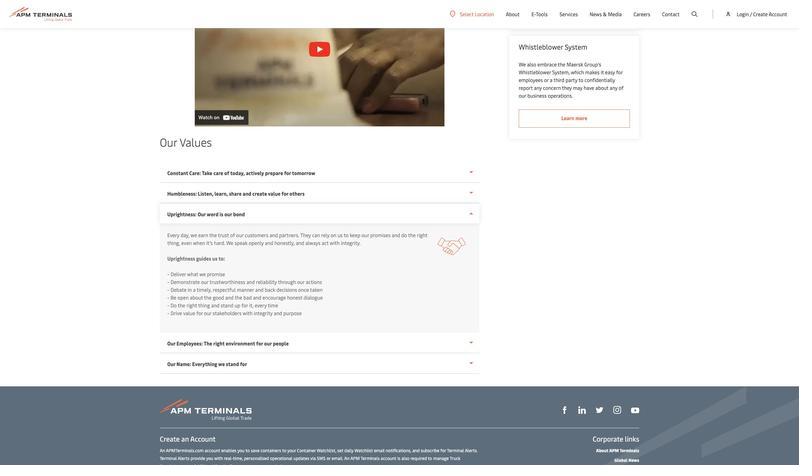 Task type: vqa. For each thing, say whether or not it's contained in the screenshot.
it, on the left bottom of page
yes



Task type: describe. For each thing, give the bounding box(es) containing it.
and down time
[[274, 310, 282, 317]]

1 horizontal spatial account
[[381, 456, 397, 462]]

for inside 'dropdown button'
[[240, 361, 247, 368]]

every
[[255, 302, 267, 309]]

with inside an apmterminals.com account enables you to save containers to your container watchlist, set daily watchlist email notifications, and subscribe for terminal alerts. terminal alerts provide you with real-time, personalised operational updates via sms or email. an apm terminals account is also required to manage truck appointments or additional service requests at some terminals.
[[214, 456, 223, 462]]

careers button
[[634, 0, 651, 28]]

word
[[207, 211, 219, 218]]

concern
[[543, 84, 561, 91]]

select
[[460, 10, 474, 17]]

our for employees:
[[167, 340, 176, 347]]

take
[[202, 170, 212, 176]]

of inside we also embrace the maersk group's whistleblower system, which makes it easy for employees or a third party to confidentially report any concern they may have about any of our business operations.
[[619, 84, 624, 91]]

0 horizontal spatial terminal
[[160, 456, 177, 462]]

news & media
[[590, 11, 622, 17]]

tools
[[536, 11, 548, 17]]

constant care: take care of today, actively prepare for tomorrow
[[167, 170, 315, 176]]

prepare
[[265, 170, 283, 176]]

youtube image
[[632, 408, 640, 414]]

our values
[[160, 134, 212, 150]]

careers
[[634, 11, 651, 17]]

listen,
[[198, 190, 214, 197]]

back
[[265, 286, 275, 293]]

e-tools button
[[532, 0, 548, 28]]

1 any from the left
[[534, 84, 542, 91]]

honest
[[287, 294, 303, 301]]

system
[[565, 42, 588, 52]]

and up every
[[253, 294, 262, 301]]

code
[[530, 13, 541, 20]]

global news link
[[615, 458, 640, 464]]

up
[[235, 302, 240, 309]]

instagram link
[[614, 406, 622, 414]]

and down respectful
[[225, 294, 234, 301]]

for inside dropdown button
[[282, 190, 289, 197]]

actively
[[246, 170, 264, 176]]

1 horizontal spatial you
[[238, 448, 245, 454]]

on
[[331, 232, 337, 239]]

3 - from the top
[[167, 286, 170, 293]]

can
[[312, 232, 320, 239]]

time
[[268, 302, 278, 309]]

0 horizontal spatial account
[[205, 448, 220, 454]]

to down subscribe
[[428, 456, 432, 462]]

encourage
[[263, 294, 286, 301]]

select location
[[460, 10, 494, 17]]

0 vertical spatial apm
[[610, 448, 619, 454]]

we for everything
[[218, 361, 225, 368]]

0 horizontal spatial or
[[189, 464, 193, 465]]

every
[[167, 232, 180, 239]]

act
[[322, 240, 329, 246]]

do
[[171, 302, 177, 309]]

our up once
[[297, 279, 305, 286]]

create an account
[[160, 435, 216, 444]]

terminals.
[[266, 464, 286, 465]]

apm inside an apmterminals.com account enables you to save containers to your container watchlist, set daily watchlist email notifications, and subscribe for terminal alerts. terminal alerts provide you with real-time, personalised operational updates via sms or email. an apm terminals account is also required to manage truck appointments or additional service requests at some terminals.
[[351, 456, 360, 462]]

facebook image
[[561, 407, 569, 414]]

keep
[[350, 232, 361, 239]]

&
[[604, 11, 607, 17]]

for inside "dropdown button"
[[284, 170, 291, 176]]

once
[[298, 286, 309, 293]]

and up honestly,
[[270, 232, 278, 239]]

for inside dropdown button
[[256, 340, 263, 347]]

about inside we also embrace the maersk group's whistleblower system, which makes it easy for employees or a third party to confidentially report any concern they may have about any of our business operations.
[[596, 84, 609, 91]]

bad
[[244, 294, 252, 301]]

1 vertical spatial news
[[629, 458, 640, 464]]

guides
[[196, 255, 211, 262]]

integrity
[[254, 310, 273, 317]]

employees:
[[177, 340, 203, 347]]

our for name:
[[167, 361, 176, 368]]

reliability
[[256, 279, 277, 286]]

service
[[215, 464, 229, 465]]

- deliver what we promise - demonstrate our trustworthiness and reliability through our actions - debate in a timely, respectful manner and back decisions once taken - be open about the good and the bad and encourage honest dialogue - do the right thing and stand up for it, every time - drive value for our stakeholders with integrity and purpose
[[167, 271, 323, 317]]

third
[[554, 77, 565, 83]]

uprightness: our word is our bond element
[[160, 224, 480, 333]]

our left word
[[198, 211, 206, 218]]

it,
[[249, 302, 254, 309]]

an
[[182, 435, 189, 444]]

others
[[290, 190, 305, 197]]

the
[[204, 340, 212, 347]]

personalised
[[244, 456, 269, 462]]

1 - from the top
[[167, 271, 170, 278]]

thing
[[198, 302, 210, 309]]

and down they
[[296, 240, 304, 246]]

to left the save
[[246, 448, 250, 454]]

our inside we also embrace the maersk group's whistleblower system, which makes it easy for employees or a third party to confidentially report any concern they may have about any of our business operations.
[[519, 92, 527, 99]]

with inside - deliver what we promise - demonstrate our trustworthiness and reliability through our actions - debate in a timely, respectful manner and back decisions once taken - be open about the good and the bad and encourage honest dialogue - do the right thing and stand up for it, every time - drive value for our stakeholders with integrity and purpose
[[243, 310, 253, 317]]

corporate
[[593, 435, 624, 444]]

location
[[475, 10, 494, 17]]

container
[[297, 448, 316, 454]]

our employees: the right environment for our people
[[167, 340, 289, 347]]

in
[[188, 286, 192, 293]]

constant care: take care of today, actively prepare for tomorrow button
[[160, 162, 480, 183]]

good
[[213, 294, 224, 301]]

to inside every day, we earn the trust of our customers and partners. they can rely on us to keep our promises and do the right thing, even when it's hard. we speak openly and honestly, and always act with integrity.
[[344, 232, 349, 239]]

humbleness: listen, learn, share and create value for others button
[[160, 183, 480, 204]]

maersk
[[567, 61, 584, 68]]

our left people
[[264, 340, 272, 347]]

easy
[[606, 69, 616, 76]]

about apm terminals
[[597, 448, 640, 454]]

for inside an apmterminals.com account enables you to save containers to your container watchlist, set daily watchlist email notifications, and subscribe for terminal alerts. terminal alerts provide you with real-time, personalised operational updates via sms or email. an apm terminals account is also required to manage truck appointments or additional service requests at some terminals.
[[441, 448, 446, 454]]

select location button
[[450, 10, 494, 17]]

embrace
[[538, 61, 557, 68]]

also inside we also embrace the maersk group's whistleblower system, which makes it easy for employees or a third party to confidentially report any concern they may have about any of our business operations.
[[527, 61, 537, 68]]

actions
[[306, 279, 322, 286]]

our employees: the right environment for our people button
[[160, 333, 480, 354]]

bond
[[233, 211, 245, 218]]

2 any from the left
[[610, 84, 618, 91]]

login / create account link
[[726, 0, 788, 28]]

5 - from the top
[[167, 302, 170, 309]]

1 vertical spatial create
[[160, 435, 180, 444]]

1 whistleblower from the top
[[519, 42, 564, 52]]

group's
[[585, 61, 602, 68]]

trustworthiness
[[210, 279, 245, 286]]

news inside "dropdown button"
[[590, 11, 602, 17]]

always
[[306, 240, 321, 246]]

and right openly
[[265, 240, 274, 246]]

account inside login / create account link
[[769, 11, 788, 17]]

global news
[[615, 458, 640, 464]]

and inside humbleness: listen, learn, share and create value for others dropdown button
[[243, 190, 251, 197]]

of inside the constant care: take care of today, actively prepare for tomorrow "dropdown button"
[[224, 170, 229, 176]]

about inside - deliver what we promise - demonstrate our trustworthiness and reliability through our actions - debate in a timely, respectful manner and back decisions once taken - be open about the good and the bad and encourage honest dialogue - do the right thing and stand up for it, every time - drive value for our stakeholders with integrity and purpose
[[190, 294, 203, 301]]

with inside every day, we earn the trust of our customers and partners. they can rely on us to keep our promises and do the right thing, even when it's hard. we speak openly and honestly, and always act with integrity.
[[330, 240, 340, 246]]

we inside every day, we earn the trust of our customers and partners. they can rely on us to keep our promises and do the right thing, even when it's hard. we speak openly and honestly, and always act with integrity.
[[226, 240, 234, 246]]

required
[[411, 456, 427, 462]]

for inside we also embrace the maersk group's whistleblower system, which makes it easy for employees or a third party to confidentially report any concern they may have about any of our business operations.
[[617, 69, 623, 76]]

1 vertical spatial account
[[190, 435, 216, 444]]

additional
[[194, 464, 214, 465]]

contact button
[[663, 0, 680, 28]]

uprightness: our word is our bond
[[167, 211, 245, 218]]

and up manner
[[247, 279, 255, 286]]

our name: everything we stand for
[[167, 361, 247, 368]]

requests
[[230, 464, 248, 465]]

manner
[[237, 286, 254, 293]]

to left your
[[282, 448, 287, 454]]



Task type: locate. For each thing, give the bounding box(es) containing it.
0 horizontal spatial about
[[190, 294, 203, 301]]

terminal
[[447, 448, 464, 454], [160, 456, 177, 462]]

1 vertical spatial an
[[345, 456, 350, 462]]

or up concern
[[545, 77, 549, 83]]

0 horizontal spatial is
[[220, 211, 223, 218]]

for up manage
[[441, 448, 446, 454]]

about left e-
[[506, 11, 520, 17]]

our left "bond"
[[225, 211, 232, 218]]

terminals up global news link at the bottom right of page
[[620, 448, 640, 454]]

1 horizontal spatial we
[[200, 271, 206, 278]]

value inside dropdown button
[[268, 190, 281, 197]]

login
[[737, 11, 750, 17]]

1 vertical spatial right
[[187, 302, 197, 309]]

0 vertical spatial news
[[590, 11, 602, 17]]

1 horizontal spatial is
[[398, 456, 401, 462]]

of inside code of conduct 'link'
[[542, 13, 547, 20]]

right right do
[[417, 232, 428, 239]]

set
[[338, 448, 344, 454]]

us
[[338, 232, 343, 239], [212, 255, 218, 262]]

honestly,
[[275, 240, 295, 246]]

apm down corporate links
[[610, 448, 619, 454]]

1 vertical spatial account
[[381, 456, 397, 462]]

about down confidentially
[[596, 84, 609, 91]]

an up 'appointments'
[[160, 448, 165, 454]]

be
[[171, 294, 176, 301]]

0 horizontal spatial we
[[226, 240, 234, 246]]

is down notifications,
[[398, 456, 401, 462]]

we inside 'dropdown button'
[[218, 361, 225, 368]]

1 horizontal spatial with
[[243, 310, 253, 317]]

we up employees
[[519, 61, 526, 68]]

apmt footer logo image
[[160, 399, 252, 421]]

uprightness: our word is our bond button
[[160, 204, 480, 224]]

stand down our employees: the right environment for our people
[[226, 361, 239, 368]]

1 vertical spatial we
[[226, 240, 234, 246]]

0 vertical spatial we
[[191, 232, 197, 239]]

value right create
[[268, 190, 281, 197]]

through
[[278, 279, 296, 286]]

you tube link
[[632, 406, 640, 414]]

2 vertical spatial right
[[213, 340, 225, 347]]

shape link
[[561, 406, 569, 414]]

account down email on the bottom of the page
[[381, 456, 397, 462]]

terminal up truck
[[447, 448, 464, 454]]

- left be
[[167, 294, 170, 301]]

right right the
[[213, 340, 225, 347]]

0 vertical spatial account
[[205, 448, 220, 454]]

0 vertical spatial create
[[754, 11, 768, 17]]

1 vertical spatial terminal
[[160, 456, 177, 462]]

right down open
[[187, 302, 197, 309]]

about
[[596, 84, 609, 91], [190, 294, 203, 301]]

0 horizontal spatial apm
[[351, 456, 360, 462]]

for down "environment"
[[240, 361, 247, 368]]

we right what
[[200, 271, 206, 278]]

1 horizontal spatial terminal
[[447, 448, 464, 454]]

twitter image
[[596, 407, 604, 414]]

- left do
[[167, 302, 170, 309]]

about down in
[[190, 294, 203, 301]]

1 horizontal spatial a
[[550, 77, 553, 83]]

0 horizontal spatial news
[[590, 11, 602, 17]]

services
[[560, 11, 578, 17]]

manage
[[433, 456, 449, 462]]

1 horizontal spatial account
[[769, 11, 788, 17]]

linkedin image
[[579, 407, 586, 414]]

6 - from the top
[[167, 310, 170, 317]]

1 vertical spatial about
[[190, 294, 203, 301]]

1 vertical spatial or
[[327, 456, 331, 462]]

time,
[[233, 456, 243, 462]]

care:
[[189, 170, 201, 176]]

1 vertical spatial apm
[[351, 456, 360, 462]]

for right prepare
[[284, 170, 291, 176]]

is right word
[[220, 211, 223, 218]]

with down it, on the left bottom of page
[[243, 310, 253, 317]]

right inside dropdown button
[[213, 340, 225, 347]]

terminals down watchlist
[[361, 456, 380, 462]]

1 horizontal spatial apm
[[610, 448, 619, 454]]

- left deliver
[[167, 271, 170, 278]]

integrity.
[[341, 240, 361, 246]]

about down corporate
[[597, 448, 609, 454]]

with down on
[[330, 240, 340, 246]]

for
[[617, 69, 623, 76], [284, 170, 291, 176], [282, 190, 289, 197], [242, 302, 248, 309], [196, 310, 203, 317], [256, 340, 263, 347], [240, 361, 247, 368], [441, 448, 446, 454]]

us left to:
[[212, 255, 218, 262]]

values
[[180, 134, 212, 150]]

1 horizontal spatial we
[[519, 61, 526, 68]]

2 horizontal spatial with
[[330, 240, 340, 246]]

1 vertical spatial you
[[206, 456, 213, 462]]

code of conduct
[[530, 13, 567, 20]]

an apmterminals.com account enables you to save containers to your container watchlist, set daily watchlist email notifications, and subscribe for terminal alerts. terminal alerts provide you with real-time, personalised operational updates via sms or email. an apm terminals account is also required to manage truck appointments or additional service requests at some terminals.
[[160, 448, 478, 465]]

account right an
[[190, 435, 216, 444]]

us right on
[[338, 232, 343, 239]]

our for values
[[160, 134, 177, 150]]

stand up stakeholders
[[221, 302, 234, 309]]

1 vertical spatial also
[[402, 456, 410, 462]]

2 horizontal spatial or
[[545, 77, 549, 83]]

1 vertical spatial we
[[200, 271, 206, 278]]

with up service
[[214, 456, 223, 462]]

1 horizontal spatial right
[[213, 340, 225, 347]]

2 vertical spatial or
[[189, 464, 193, 465]]

fill 44 link
[[596, 406, 604, 414]]

1 horizontal spatial about
[[596, 84, 609, 91]]

value inside - deliver what we promise - demonstrate our trustworthiness and reliability through our actions - debate in a timely, respectful manner and back decisions once taken - be open about the good and the bad and encourage honest dialogue - do the right thing and stand up for it, every time - drive value for our stakeholders with integrity and purpose
[[183, 310, 195, 317]]

you up time,
[[238, 448, 245, 454]]

uprightness image
[[437, 231, 467, 262]]

right inside - deliver what we promise - demonstrate our trustworthiness and reliability through our actions - debate in a timely, respectful manner and back decisions once taken - be open about the good and the bad and encourage honest dialogue - do the right thing and stand up for it, every time - drive value for our stakeholders with integrity and purpose
[[187, 302, 197, 309]]

1 vertical spatial about
[[597, 448, 609, 454]]

apm
[[610, 448, 619, 454], [351, 456, 360, 462]]

right inside every day, we earn the trust of our customers and partners. they can rely on us to keep our promises and do the right thing, even when it's hard. we speak openly and honestly, and always act with integrity.
[[417, 232, 428, 239]]

0 horizontal spatial terminals
[[361, 456, 380, 462]]

0 vertical spatial value
[[268, 190, 281, 197]]

any down confidentially
[[610, 84, 618, 91]]

0 vertical spatial or
[[545, 77, 549, 83]]

0 vertical spatial an
[[160, 448, 165, 454]]

login / create account
[[737, 11, 788, 17]]

purpose
[[284, 310, 302, 317]]

or inside we also embrace the maersk group's whistleblower system, which makes it easy for employees or a third party to confidentially report any concern they may have about any of our business operations.
[[545, 77, 549, 83]]

promises
[[371, 232, 391, 239]]

watchlist
[[355, 448, 373, 454]]

and inside an apmterminals.com account enables you to save containers to your container watchlist, set daily watchlist email notifications, and subscribe for terminal alerts. terminal alerts provide you with real-time, personalised operational updates via sms or email. an apm terminals account is also required to manage truck appointments or additional service requests at some terminals.
[[413, 448, 420, 454]]

and down reliability
[[255, 286, 264, 293]]

we right day,
[[191, 232, 197, 239]]

drive
[[171, 310, 182, 317]]

or down alerts
[[189, 464, 193, 465]]

account right the /
[[769, 11, 788, 17]]

we
[[191, 232, 197, 239], [200, 271, 206, 278], [218, 361, 225, 368]]

for down thing
[[196, 310, 203, 317]]

it
[[601, 69, 604, 76]]

0 vertical spatial account
[[769, 11, 788, 17]]

1 horizontal spatial about
[[597, 448, 609, 454]]

you
[[238, 448, 245, 454], [206, 456, 213, 462]]

for right easy
[[617, 69, 623, 76]]

services button
[[560, 0, 578, 28]]

2 whistleblower from the top
[[519, 69, 551, 76]]

0 vertical spatial right
[[417, 232, 428, 239]]

stand inside 'dropdown button'
[[226, 361, 239, 368]]

create left an
[[160, 435, 180, 444]]

also inside an apmterminals.com account enables you to save containers to your container watchlist, set daily watchlist email notifications, and subscribe for terminal alerts. terminal alerts provide you with real-time, personalised operational updates via sms or email. an apm terminals account is also required to manage truck appointments or additional service requests at some terminals.
[[402, 456, 410, 462]]

for left others at the left top of the page
[[282, 190, 289, 197]]

1 horizontal spatial any
[[610, 84, 618, 91]]

everything
[[192, 361, 217, 368]]

0 horizontal spatial also
[[402, 456, 410, 462]]

1 horizontal spatial create
[[754, 11, 768, 17]]

1 vertical spatial with
[[243, 310, 253, 317]]

humbleness:
[[167, 190, 197, 197]]

our down the report
[[519, 92, 527, 99]]

a
[[550, 77, 553, 83], [193, 286, 196, 293]]

sms
[[317, 456, 326, 462]]

code of conduct link
[[519, 12, 630, 20]]

our up speak
[[236, 232, 244, 239]]

we for what
[[200, 271, 206, 278]]

1 vertical spatial stand
[[226, 361, 239, 368]]

makes
[[586, 69, 600, 76]]

instagram image
[[614, 407, 622, 414]]

employees
[[519, 77, 543, 83]]

our down thing
[[204, 310, 212, 317]]

2 vertical spatial with
[[214, 456, 223, 462]]

of inside every day, we earn the trust of our customers and partners. they can rely on us to keep our promises and do the right thing, even when it's hard. we speak openly and honestly, and always act with integrity.
[[230, 232, 235, 239]]

you up additional at left
[[206, 456, 213, 462]]

email
[[374, 448, 385, 454]]

1 horizontal spatial value
[[268, 190, 281, 197]]

we inside we also embrace the maersk group's whistleblower system, which makes it easy for employees or a third party to confidentially report any concern they may have about any of our business operations.
[[519, 61, 526, 68]]

0 horizontal spatial account
[[190, 435, 216, 444]]

1 horizontal spatial an
[[345, 456, 350, 462]]

respectful
[[213, 286, 236, 293]]

to:
[[219, 255, 225, 262]]

1 vertical spatial whistleblower
[[519, 69, 551, 76]]

media
[[608, 11, 622, 17]]

notifications,
[[386, 448, 412, 454]]

0 horizontal spatial right
[[187, 302, 197, 309]]

an
[[160, 448, 165, 454], [345, 456, 350, 462]]

of
[[542, 13, 547, 20], [619, 84, 624, 91], [224, 170, 229, 176], [230, 232, 235, 239]]

or right sms at bottom
[[327, 456, 331, 462]]

our left name:
[[167, 361, 176, 368]]

1 horizontal spatial us
[[338, 232, 343, 239]]

0 horizontal spatial with
[[214, 456, 223, 462]]

create right the /
[[754, 11, 768, 17]]

open
[[178, 294, 189, 301]]

confidentially
[[585, 77, 616, 83]]

1 vertical spatial terminals
[[361, 456, 380, 462]]

tomorrow
[[292, 170, 315, 176]]

party
[[566, 77, 578, 83]]

0 vertical spatial is
[[220, 211, 223, 218]]

/
[[751, 11, 753, 17]]

corporate links
[[593, 435, 640, 444]]

may
[[574, 84, 583, 91]]

0 vertical spatial you
[[238, 448, 245, 454]]

name:
[[177, 361, 191, 368]]

a left third
[[550, 77, 553, 83]]

our inside 'dropdown button'
[[167, 361, 176, 368]]

do
[[402, 232, 407, 239]]

2 horizontal spatial right
[[417, 232, 428, 239]]

and right share
[[243, 190, 251, 197]]

1 horizontal spatial or
[[327, 456, 331, 462]]

2 vertical spatial we
[[218, 361, 225, 368]]

0 horizontal spatial us
[[212, 255, 218, 262]]

0 horizontal spatial an
[[160, 448, 165, 454]]

terminal up 'appointments'
[[160, 456, 177, 462]]

share
[[229, 190, 242, 197]]

0 vertical spatial with
[[330, 240, 340, 246]]

a right in
[[193, 286, 196, 293]]

updates
[[294, 456, 310, 462]]

at
[[249, 464, 253, 465]]

0 vertical spatial we
[[519, 61, 526, 68]]

1 vertical spatial us
[[212, 255, 218, 262]]

a inside we also embrace the maersk group's whistleblower system, which makes it easy for employees or a third party to confidentially report any concern they may have about any of our business operations.
[[550, 77, 553, 83]]

subscribe
[[421, 448, 440, 454]]

0 vertical spatial whistleblower
[[519, 42, 564, 52]]

1 horizontal spatial terminals
[[620, 448, 640, 454]]

- left drive
[[167, 310, 170, 317]]

4 - from the top
[[167, 294, 170, 301]]

- left debate
[[167, 286, 170, 293]]

operations.
[[548, 92, 573, 99]]

1 horizontal spatial also
[[527, 61, 537, 68]]

promise
[[207, 271, 225, 278]]

1 vertical spatial a
[[193, 286, 196, 293]]

to up the may
[[579, 77, 584, 83]]

- left demonstrate
[[167, 279, 170, 286]]

terminals inside an apmterminals.com account enables you to save containers to your container watchlist, set daily watchlist email notifications, and subscribe for terminal alerts. terminal alerts provide you with real-time, personalised operational updates via sms or email. an apm terminals account is also required to manage truck appointments or additional service requests at some terminals.
[[361, 456, 380, 462]]

0 vertical spatial us
[[338, 232, 343, 239]]

trust
[[218, 232, 229, 239]]

0 horizontal spatial a
[[193, 286, 196, 293]]

value right drive
[[183, 310, 195, 317]]

whistleblower up embrace
[[519, 42, 564, 52]]

us inside every day, we earn the trust of our customers and partners. they can rely on us to keep our promises and do the right thing, even when it's hard. we speak openly and honestly, and always act with integrity.
[[338, 232, 343, 239]]

and left do
[[392, 232, 400, 239]]

our left employees:
[[167, 340, 176, 347]]

also down notifications,
[[402, 456, 410, 462]]

humbleness: listen, learn, share and create value for others
[[167, 190, 305, 197]]

any up the business
[[534, 84, 542, 91]]

2 - from the top
[[167, 279, 170, 286]]

alerts
[[178, 456, 190, 462]]

0 vertical spatial stand
[[221, 302, 234, 309]]

is inside an apmterminals.com account enables you to save containers to your container watchlist, set daily watchlist email notifications, and subscribe for terminal alerts. terminal alerts provide you with real-time, personalised operational updates via sms or email. an apm terminals account is also required to manage truck appointments or additional service requests at some terminals.
[[398, 456, 401, 462]]

care
[[214, 170, 223, 176]]

for left it, on the left bottom of page
[[242, 302, 248, 309]]

our left values
[[160, 134, 177, 150]]

we right everything
[[218, 361, 225, 368]]

news right global
[[629, 458, 640, 464]]

and down good
[[211, 302, 220, 309]]

0 horizontal spatial we
[[191, 232, 197, 239]]

1 horizontal spatial news
[[629, 458, 640, 464]]

uprightness:
[[167, 211, 197, 218]]

links
[[625, 435, 640, 444]]

and
[[243, 190, 251, 197], [270, 232, 278, 239], [392, 232, 400, 239], [265, 240, 274, 246], [296, 240, 304, 246], [247, 279, 255, 286], [255, 286, 264, 293], [225, 294, 234, 301], [253, 294, 262, 301], [211, 302, 220, 309], [274, 310, 282, 317], [413, 448, 420, 454]]

0 horizontal spatial you
[[206, 456, 213, 462]]

about for about
[[506, 11, 520, 17]]

news left &
[[590, 11, 602, 17]]

0 horizontal spatial value
[[183, 310, 195, 317]]

about apm terminals link
[[597, 448, 640, 454]]

stand inside - deliver what we promise - demonstrate our trustworthiness and reliability through our actions - debate in a timely, respectful manner and back decisions once taken - be open about the good and the bad and encourage honest dialogue - do the right thing and stand up for it, every time - drive value for our stakeholders with integrity and purpose
[[221, 302, 234, 309]]

system,
[[553, 69, 570, 76]]

0 horizontal spatial about
[[506, 11, 520, 17]]

0 horizontal spatial create
[[160, 435, 180, 444]]

0 vertical spatial terminal
[[447, 448, 464, 454]]

for right "environment"
[[256, 340, 263, 347]]

is inside uprightness: our word is our bond dropdown button
[[220, 211, 223, 218]]

the inside we also embrace the maersk group's whistleblower system, which makes it easy for employees or a third party to confidentially report any concern they may have about any of our business operations.
[[558, 61, 566, 68]]

also left embrace
[[527, 61, 537, 68]]

our right keep
[[362, 232, 369, 239]]

environment
[[226, 340, 255, 347]]

we inside - deliver what we promise - demonstrate our trustworthiness and reliability through our actions - debate in a timely, respectful manner and back decisions once taken - be open about the good and the bad and encourage honest dialogue - do the right thing and stand up for it, every time - drive value for our stakeholders with integrity and purpose
[[200, 271, 206, 278]]

0 horizontal spatial any
[[534, 84, 542, 91]]

we down trust
[[226, 240, 234, 246]]

is
[[220, 211, 223, 218], [398, 456, 401, 462]]

and up required
[[413, 448, 420, 454]]

whistleblower inside we also embrace the maersk group's whistleblower system, which makes it easy for employees or a third party to confidentially report any concern they may have about any of our business operations.
[[519, 69, 551, 76]]

value
[[268, 190, 281, 197], [183, 310, 195, 317]]

news & media button
[[590, 0, 622, 28]]

to left keep
[[344, 232, 349, 239]]

0 vertical spatial terminals
[[620, 448, 640, 454]]

about for about apm terminals
[[597, 448, 609, 454]]

a inside - deliver what we promise - demonstrate our trustworthiness and reliability through our actions - debate in a timely, respectful manner and back decisions once taken - be open about the good and the bad and encourage honest dialogue - do the right thing and stand up for it, every time - drive value for our stakeholders with integrity and purpose
[[193, 286, 196, 293]]

1 vertical spatial is
[[398, 456, 401, 462]]

an down daily
[[345, 456, 350, 462]]

1 vertical spatial value
[[183, 310, 195, 317]]

0 vertical spatial about
[[596, 84, 609, 91]]

whistleblower up employees
[[519, 69, 551, 76]]

enables
[[221, 448, 237, 454]]

apmterminals.com
[[166, 448, 204, 454]]

e-tools
[[532, 11, 548, 17]]

apm down daily
[[351, 456, 360, 462]]

to inside we also embrace the maersk group's whistleblower system, which makes it easy for employees or a third party to confidentially report any concern they may have about any of our business operations.
[[579, 77, 584, 83]]

2 horizontal spatial we
[[218, 361, 225, 368]]

0 vertical spatial about
[[506, 11, 520, 17]]

debate
[[171, 286, 187, 293]]

0 vertical spatial also
[[527, 61, 537, 68]]

account up additional at left
[[205, 448, 220, 454]]

our up timely,
[[201, 279, 209, 286]]

0 vertical spatial a
[[550, 77, 553, 83]]

terminals
[[620, 448, 640, 454], [361, 456, 380, 462]]

our name: everything we stand for button
[[160, 354, 480, 374]]

we inside every day, we earn the trust of our customers and partners. they can rely on us to keep our promises and do the right thing, even when it's hard. we speak openly and honestly, and always act with integrity.
[[191, 232, 197, 239]]



